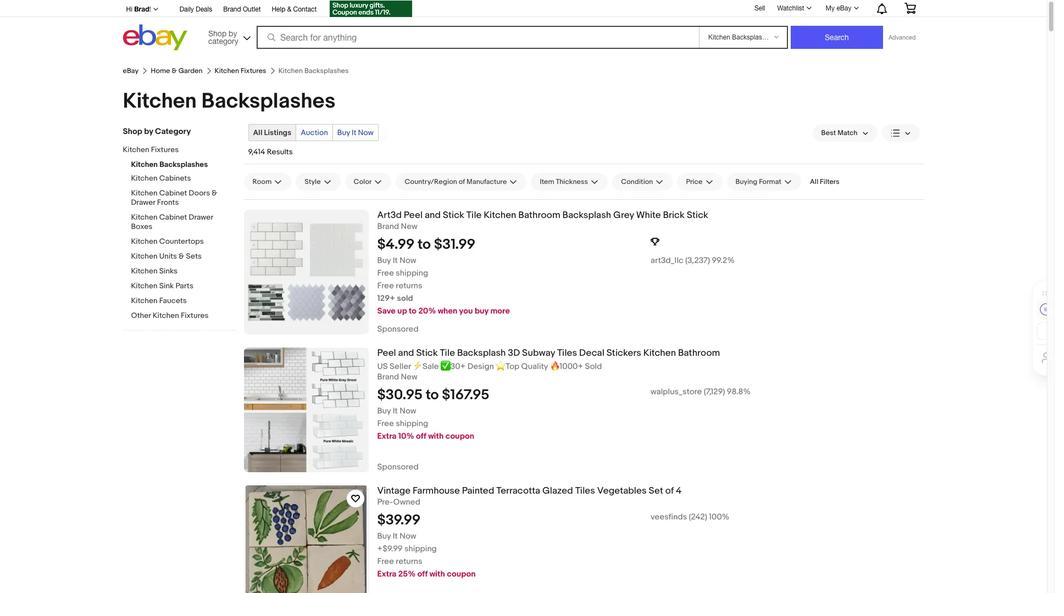 Task type: vqa. For each thing, say whether or not it's contained in the screenshot.
shipping to the middle
yes



Task type: describe. For each thing, give the bounding box(es) containing it.
🔥1000+
[[550, 362, 583, 372]]

help
[[272, 5, 286, 13]]

save
[[377, 306, 396, 317]]

daily deals
[[180, 5, 212, 13]]

all listings
[[253, 128, 292, 137]]

buying format
[[736, 178, 782, 186]]

!
[[149, 5, 151, 13]]

of inside vintage farmhouse painted terracotta  glazed tiles vegetables  set of 4 pre-owned
[[666, 486, 674, 497]]

white
[[636, 210, 661, 221]]

free for $39.99
[[377, 557, 394, 567]]

shop by category
[[123, 126, 191, 137]]

room
[[253, 178, 272, 186]]

country/region of manufacture
[[405, 178, 507, 186]]

owned
[[393, 497, 421, 508]]

buy right auction
[[337, 128, 350, 137]]

home
[[151, 67, 170, 75]]

$39.99
[[377, 512, 421, 529]]

daily deals link
[[180, 4, 212, 16]]

backsplash inside art3d peel and stick tile kitchen bathroom backsplash grey white brick stick brand new
[[563, 210, 612, 221]]

(242)
[[689, 512, 708, 523]]

1 vertical spatial kitchen fixtures link
[[123, 145, 227, 156]]

match
[[838, 129, 858, 137]]

kitchen fixtures kitchen backsplashes kitchen cabinets kitchen cabinet doors & drawer fronts kitchen cabinet drawer boxes kitchen countertops kitchen units & sets kitchen sinks kitchen sink parts kitchen faucets other kitchen fixtures
[[123, 145, 217, 321]]

$4.99
[[377, 236, 415, 253]]

0 vertical spatial kitchen fixtures link
[[215, 67, 266, 75]]

kitchen inside peel and stick tile backsplash 3d subway tiles decal stickers kitchen bathroom us seller ⚡sale ✅30+ design ⭐top quality 🔥1000+ sold brand new
[[644, 348, 676, 359]]

garden
[[178, 67, 203, 75]]

shop by category banner
[[120, 0, 925, 53]]

item
[[540, 178, 555, 186]]

ebay inside account navigation
[[837, 4, 852, 12]]

quality
[[522, 362, 548, 372]]

stickers
[[607, 348, 642, 359]]

farmhouse
[[413, 486, 460, 497]]

art3d peel and stick tile kitchen bathroom backsplash grey white brick stick image
[[244, 210, 369, 335]]

sold
[[397, 293, 413, 304]]

kitchen faucets link
[[131, 296, 236, 307]]

sell
[[755, 4, 766, 12]]

returns inside '$39.99 buy it now +$9.99 shipping free returns extra 25% off with coupon'
[[396, 557, 423, 567]]

boxes
[[131, 222, 153, 231]]

peel and stick tile backsplash 3d subway tiles decal stickers kitchen bathroom image
[[244, 348, 369, 473]]

condition button
[[613, 173, 673, 191]]

free for $30.95
[[377, 419, 394, 429]]

$4.99 to $31.99 buy it now free shipping free returns 129+ sold save up to 20% when you buy more
[[377, 236, 510, 317]]

brand outlet link
[[223, 4, 261, 16]]

vintage
[[377, 486, 411, 497]]

format
[[759, 178, 782, 186]]

home & garden link
[[151, 67, 203, 75]]

advanced
[[889, 34, 916, 41]]

bathroom inside art3d peel and stick tile kitchen bathroom backsplash grey white brick stick brand new
[[519, 210, 561, 221]]

other kitchen fixtures link
[[131, 311, 236, 322]]

kitchen countertops link
[[131, 237, 236, 247]]

1 horizontal spatial drawer
[[189, 213, 213, 222]]

brand inside account navigation
[[223, 5, 241, 13]]

faucets
[[159, 296, 187, 306]]

tiles inside vintage farmhouse painted terracotta  glazed tiles vegetables  set of 4 pre-owned
[[575, 486, 595, 497]]

& inside account navigation
[[287, 5, 292, 13]]

100%
[[709, 512, 730, 523]]

it inside '$39.99 buy it now +$9.99 shipping free returns extra 25% off with coupon'
[[393, 532, 398, 542]]

style
[[305, 178, 321, 186]]

art3d peel and stick tile kitchen bathroom backsplash grey white brick stick brand new
[[377, 210, 709, 232]]

shop by category button
[[203, 24, 253, 48]]

filters
[[820, 178, 840, 186]]

shipping inside '$39.99 buy it now +$9.99 shipping free returns extra 25% off with coupon'
[[405, 544, 437, 555]]

all filters
[[810, 178, 840, 186]]

units
[[159, 252, 177, 261]]

off for $30.95
[[416, 431, 427, 442]]

extra for $30.95
[[377, 431, 397, 442]]

help & contact link
[[272, 4, 317, 16]]

with for $39.99
[[430, 569, 445, 580]]

tile inside art3d peel and stick tile kitchen bathroom backsplash grey white brick stick brand new
[[467, 210, 482, 221]]

now inside $30.95 to $167.95 buy it now free shipping extra 10% off with coupon
[[400, 406, 417, 417]]

auction
[[301, 128, 328, 137]]

view: list view image
[[891, 127, 911, 139]]

kitchen backsplashes
[[123, 89, 336, 114]]

design
[[468, 362, 494, 372]]

2 horizontal spatial stick
[[687, 210, 709, 221]]

shop for shop by category
[[208, 29, 227, 38]]

buy
[[475, 306, 489, 317]]

extra for $39.99
[[377, 569, 397, 580]]

sinks
[[159, 267, 178, 276]]

of inside dropdown button
[[459, 178, 465, 186]]

country/region
[[405, 178, 457, 186]]

brand inside peel and stick tile backsplash 3d subway tiles decal stickers kitchen bathroom us seller ⚡sale ✅30+ design ⭐top quality 🔥1000+ sold brand new
[[377, 372, 399, 383]]

to for $30.95
[[426, 387, 439, 404]]

buying format button
[[727, 173, 802, 191]]

now inside '$39.99 buy it now +$9.99 shipping free returns extra 25% off with coupon'
[[400, 532, 417, 542]]

(7,129)
[[704, 387, 725, 397]]

category
[[155, 126, 191, 137]]

my ebay
[[826, 4, 852, 12]]

to for $4.99
[[418, 236, 431, 253]]

best
[[822, 129, 836, 137]]

all for all listings
[[253, 128, 263, 137]]

kitchen sinks link
[[131, 267, 236, 277]]

vegetables
[[598, 486, 647, 497]]

2 cabinet from the top
[[159, 213, 187, 222]]

kitchen cabinet drawer boxes link
[[131, 213, 236, 233]]

brick
[[663, 210, 685, 221]]

0 horizontal spatial ebay
[[123, 67, 139, 75]]

$39.99 buy it now +$9.99 shipping free returns extra 25% off with coupon
[[377, 512, 476, 580]]

tiles inside peel and stick tile backsplash 3d subway tiles decal stickers kitchen bathroom us seller ⚡sale ✅30+ design ⭐top quality 🔥1000+ sold brand new
[[557, 348, 577, 359]]

by for category
[[144, 126, 153, 137]]

listings
[[264, 128, 292, 137]]

manufacture
[[467, 178, 507, 186]]

vintage farmhouse painted terracotta  glazed tiles vegetables  set of 4 image
[[244, 486, 369, 594]]

more
[[491, 306, 510, 317]]

pre-
[[377, 497, 393, 508]]

buy it now
[[337, 128, 374, 137]]

9,414
[[248, 147, 265, 157]]

color
[[354, 178, 372, 186]]

98.8%
[[727, 387, 751, 397]]

it inside $30.95 to $167.95 buy it now free shipping extra 10% off with coupon
[[393, 406, 398, 417]]

0 vertical spatial backsplashes
[[202, 89, 336, 114]]

bathroom inside peel and stick tile backsplash 3d subway tiles decal stickers kitchen bathroom us seller ⚡sale ✅30+ design ⭐top quality 🔥1000+ sold brand new
[[678, 348, 720, 359]]

129+
[[377, 293, 395, 304]]

$30.95 to $167.95 buy it now free shipping extra 10% off with coupon
[[377, 387, 490, 442]]

kitchen inside art3d peel and stick tile kitchen bathroom backsplash grey white brick stick brand new
[[484, 210, 517, 221]]

shipping for $30.95
[[396, 419, 428, 429]]

item thickness button
[[531, 173, 608, 191]]

(3,237)
[[686, 256, 710, 266]]

your shopping cart image
[[904, 3, 917, 14]]

shipping for $4.99
[[396, 268, 428, 279]]

country/region of manufacture button
[[396, 173, 527, 191]]

0 horizontal spatial drawer
[[131, 198, 155, 207]]

ebay link
[[123, 67, 139, 75]]

subway
[[522, 348, 555, 359]]

sell link
[[750, 4, 771, 12]]

vintage farmhouse painted terracotta  glazed tiles vegetables  set of 4 pre-owned
[[377, 486, 682, 508]]

kitchen cabinets link
[[131, 174, 236, 184]]

& left sets at the left top
[[179, 252, 184, 261]]



Task type: locate. For each thing, give the bounding box(es) containing it.
by down the brand outlet link
[[229, 29, 237, 38]]

1 vertical spatial shop
[[123, 126, 142, 137]]

tile up $31.99
[[467, 210, 482, 221]]

all up 9,414
[[253, 128, 263, 137]]

1 vertical spatial shipping
[[396, 419, 428, 429]]

to down ⚡sale
[[426, 387, 439, 404]]

it inside $4.99 to $31.99 buy it now free shipping free returns 129+ sold save up to 20% when you buy more
[[393, 256, 398, 266]]

coupon inside $30.95 to $167.95 buy it now free shipping extra 10% off with coupon
[[446, 431, 475, 442]]

sponsored up vintage
[[377, 462, 419, 473]]

0 vertical spatial all
[[253, 128, 263, 137]]

fixtures down 'kitchen faucets' link
[[181, 311, 209, 321]]

buy down $30.95
[[377, 406, 391, 417]]

results
[[267, 147, 293, 157]]

1 sponsored from the top
[[377, 324, 419, 335]]

best match
[[822, 129, 858, 137]]

none submit inside shop by category banner
[[791, 26, 884, 49]]

to inside $30.95 to $167.95 buy it now free shipping extra 10% off with coupon
[[426, 387, 439, 404]]

art3d
[[377, 210, 402, 221]]

0 vertical spatial fixtures
[[241, 67, 266, 75]]

to right up
[[409, 306, 417, 317]]

shipping inside $30.95 to $167.95 buy it now free shipping extra 10% off with coupon
[[396, 419, 428, 429]]

now
[[358, 128, 374, 137], [400, 256, 417, 266], [400, 406, 417, 417], [400, 532, 417, 542]]

watchlist link
[[772, 2, 817, 15]]

sponsored down up
[[377, 324, 419, 335]]

1 horizontal spatial and
[[425, 210, 441, 221]]

condition
[[621, 178, 653, 186]]

1 vertical spatial sponsored
[[377, 462, 419, 473]]

new up $4.99
[[401, 221, 418, 232]]

0 vertical spatial off
[[416, 431, 427, 442]]

cabinet down the fronts
[[159, 213, 187, 222]]

top rated plus image
[[651, 238, 660, 246]]

you
[[459, 306, 473, 317]]

1 horizontal spatial tile
[[467, 210, 482, 221]]

2 vertical spatial shipping
[[405, 544, 437, 555]]

tiles
[[557, 348, 577, 359], [575, 486, 595, 497]]

1 free from the top
[[377, 268, 394, 279]]

1 vertical spatial off
[[418, 569, 428, 580]]

0 horizontal spatial stick
[[416, 348, 438, 359]]

by left category
[[144, 126, 153, 137]]

tiles right glazed
[[575, 486, 595, 497]]

free inside $30.95 to $167.95 buy it now free shipping extra 10% off with coupon
[[377, 419, 394, 429]]

ebay left home
[[123, 67, 139, 75]]

& right help
[[287, 5, 292, 13]]

1 horizontal spatial of
[[666, 486, 674, 497]]

walplus_store (7,129) 98.8%
[[651, 387, 751, 397]]

buying
[[736, 178, 758, 186]]

1 horizontal spatial peel
[[404, 210, 423, 221]]

extra left 10%
[[377, 431, 397, 442]]

kitchen fixtures link down category
[[123, 145, 227, 156]]

0 vertical spatial of
[[459, 178, 465, 186]]

2 horizontal spatial fixtures
[[241, 67, 266, 75]]

2 vertical spatial fixtures
[[181, 311, 209, 321]]

with for $30.95
[[428, 431, 444, 442]]

new inside peel and stick tile backsplash 3d subway tiles decal stickers kitchen bathroom us seller ⚡sale ✅30+ design ⭐top quality 🔥1000+ sold brand new
[[401, 372, 418, 383]]

account navigation
[[120, 0, 925, 19]]

room button
[[244, 173, 292, 191]]

kitchen sink parts link
[[131, 282, 236, 292]]

peel right art3d
[[404, 210, 423, 221]]

extra inside $30.95 to $167.95 buy it now free shipping extra 10% off with coupon
[[377, 431, 397, 442]]

drawer down doors
[[189, 213, 213, 222]]

9,414 results
[[248, 147, 293, 157]]

it right auction
[[352, 128, 357, 137]]

shop for shop by category
[[123, 126, 142, 137]]

stick up $31.99
[[443, 210, 465, 221]]

1 vertical spatial and
[[398, 348, 414, 359]]

glazed
[[543, 486, 573, 497]]

1 vertical spatial backsplashes
[[160, 160, 208, 169]]

0 horizontal spatial of
[[459, 178, 465, 186]]

1 horizontal spatial ebay
[[837, 4, 852, 12]]

20%
[[419, 306, 436, 317]]

main content containing $4.99
[[244, 114, 925, 594]]

new up $30.95
[[401, 372, 418, 383]]

style button
[[296, 173, 341, 191]]

1 vertical spatial backsplash
[[457, 348, 506, 359]]

backsplashes up "all listings" "link"
[[202, 89, 336, 114]]

with right 10%
[[428, 431, 444, 442]]

with right 25%
[[430, 569, 445, 580]]

1 horizontal spatial all
[[810, 178, 819, 186]]

countertops
[[159, 237, 204, 246]]

it up +$9.99 at the left bottom of the page
[[393, 532, 398, 542]]

brand up $30.95
[[377, 372, 399, 383]]

brand inside art3d peel and stick tile kitchen bathroom backsplash grey white brick stick brand new
[[377, 221, 399, 232]]

shop inside shop by category
[[208, 29, 227, 38]]

now down $30.95
[[400, 406, 417, 417]]

sold
[[585, 362, 602, 372]]

it down $30.95
[[393, 406, 398, 417]]

& right doors
[[212, 189, 217, 198]]

3 free from the top
[[377, 419, 394, 429]]

2 free from the top
[[377, 281, 394, 291]]

color button
[[345, 173, 392, 191]]

shipping
[[396, 268, 428, 279], [396, 419, 428, 429], [405, 544, 437, 555]]

buy inside $30.95 to $167.95 buy it now free shipping extra 10% off with coupon
[[377, 406, 391, 417]]

all inside button
[[810, 178, 819, 186]]

sponsored for $30.95
[[377, 462, 419, 473]]

hi
[[126, 5, 132, 13]]

buy down $4.99
[[377, 256, 391, 266]]

bathroom up walplus_store (7,129) 98.8%
[[678, 348, 720, 359]]

brand
[[223, 5, 241, 13], [377, 221, 399, 232], [377, 372, 399, 383]]

1 vertical spatial all
[[810, 178, 819, 186]]

1 extra from the top
[[377, 431, 397, 442]]

sponsored for $4.99
[[377, 324, 419, 335]]

kitchen
[[215, 67, 239, 75], [123, 89, 197, 114], [123, 145, 149, 154], [131, 160, 158, 169], [131, 174, 158, 183], [131, 189, 158, 198], [484, 210, 517, 221], [131, 213, 158, 222], [131, 237, 158, 246], [131, 252, 158, 261], [131, 267, 158, 276], [131, 282, 158, 291], [131, 296, 158, 306], [153, 311, 179, 321], [644, 348, 676, 359]]

0 vertical spatial tiles
[[557, 348, 577, 359]]

fixtures for kitchen fixtures kitchen backsplashes kitchen cabinets kitchen cabinet doors & drawer fronts kitchen cabinet drawer boxes kitchen countertops kitchen units & sets kitchen sinks kitchen sink parts kitchen faucets other kitchen fixtures
[[151, 145, 179, 154]]

extra left 25%
[[377, 569, 397, 580]]

price button
[[678, 173, 723, 191]]

0 vertical spatial cabinet
[[159, 189, 187, 198]]

0 vertical spatial new
[[401, 221, 418, 232]]

shipping up 25%
[[405, 544, 437, 555]]

tile
[[467, 210, 482, 221], [440, 348, 455, 359]]

and inside art3d peel and stick tile kitchen bathroom backsplash grey white brick stick brand new
[[425, 210, 441, 221]]

kitchen units & sets link
[[131, 252, 236, 262]]

art3d peel and stick tile kitchen bathroom backsplash grey white brick stick link
[[377, 210, 925, 221]]

25%
[[399, 569, 416, 580]]

free for $4.99
[[377, 268, 394, 279]]

0 vertical spatial sponsored
[[377, 324, 419, 335]]

veesfinds (242) 100%
[[651, 512, 730, 523]]

0 horizontal spatial tile
[[440, 348, 455, 359]]

ebay right my
[[837, 4, 852, 12]]

kitchen cabinet doors & drawer fronts link
[[131, 189, 236, 208]]

peel up us
[[377, 348, 396, 359]]

tiles up 🔥1000+
[[557, 348, 577, 359]]

backsplashes inside kitchen fixtures kitchen backsplashes kitchen cabinets kitchen cabinet doors & drawer fronts kitchen cabinet drawer boxes kitchen countertops kitchen units & sets kitchen sinks kitchen sink parts kitchen faucets other kitchen fixtures
[[160, 160, 208, 169]]

all left filters
[[810, 178, 819, 186]]

0 vertical spatial shipping
[[396, 268, 428, 279]]

returns inside $4.99 to $31.99 buy it now free shipping free returns 129+ sold save up to 20% when you buy more
[[396, 281, 423, 291]]

0 vertical spatial with
[[428, 431, 444, 442]]

stick
[[443, 210, 465, 221], [687, 210, 709, 221], [416, 348, 438, 359]]

now down "$39.99"
[[400, 532, 417, 542]]

$30.95
[[377, 387, 423, 404]]

Search for anything text field
[[258, 27, 697, 48]]

1 vertical spatial with
[[430, 569, 445, 580]]

it
[[352, 128, 357, 137], [393, 256, 398, 266], [393, 406, 398, 417], [393, 532, 398, 542]]

0 horizontal spatial by
[[144, 126, 153, 137]]

other
[[131, 311, 151, 321]]

2 vertical spatial to
[[426, 387, 439, 404]]

doors
[[189, 189, 210, 198]]

1 vertical spatial coupon
[[447, 569, 476, 580]]

all for all filters
[[810, 178, 819, 186]]

by for category
[[229, 29, 237, 38]]

category
[[208, 37, 238, 45]]

peel inside art3d peel and stick tile kitchen bathroom backsplash grey white brick stick brand new
[[404, 210, 423, 221]]

auction link
[[297, 125, 333, 141]]

up
[[398, 306, 407, 317]]

walplus_store
[[651, 387, 702, 397]]

brand left "outlet"
[[223, 5, 241, 13]]

shipping up 10%
[[396, 419, 428, 429]]

1 vertical spatial cabinet
[[159, 213, 187, 222]]

coupon right 25%
[[447, 569, 476, 580]]

terracotta
[[497, 486, 541, 497]]

0 vertical spatial backsplash
[[563, 210, 612, 221]]

0 horizontal spatial shop
[[123, 126, 142, 137]]

free inside '$39.99 buy it now +$9.99 shipping free returns extra 25% off with coupon'
[[377, 557, 394, 567]]

extra
[[377, 431, 397, 442], [377, 569, 397, 580]]

1 horizontal spatial by
[[229, 29, 237, 38]]

1 vertical spatial new
[[401, 372, 418, 383]]

main content
[[244, 114, 925, 594]]

1 horizontal spatial fixtures
[[181, 311, 209, 321]]

and up seller
[[398, 348, 414, 359]]

backsplash down thickness
[[563, 210, 612, 221]]

by inside shop by category
[[229, 29, 237, 38]]

off for $39.99
[[418, 569, 428, 580]]

0 vertical spatial brand
[[223, 5, 241, 13]]

returns up sold
[[396, 281, 423, 291]]

shop left category
[[123, 126, 142, 137]]

off right 10%
[[416, 431, 427, 442]]

get the coupon image
[[330, 1, 412, 17]]

1 vertical spatial tile
[[440, 348, 455, 359]]

0 vertical spatial drawer
[[131, 198, 155, 207]]

1 returns from the top
[[396, 281, 423, 291]]

cabinet down cabinets
[[159, 189, 187, 198]]

fixtures for kitchen fixtures
[[241, 67, 266, 75]]

coupon for $30.95
[[446, 431, 475, 442]]

0 horizontal spatial backsplash
[[457, 348, 506, 359]]

0 vertical spatial returns
[[396, 281, 423, 291]]

stick inside peel and stick tile backsplash 3d subway tiles decal stickers kitchen bathroom us seller ⚡sale ✅30+ design ⭐top quality 🔥1000+ sold brand new
[[416, 348, 438, 359]]

peel inside peel and stick tile backsplash 3d subway tiles decal stickers kitchen bathroom us seller ⚡sale ✅30+ design ⭐top quality 🔥1000+ sold brand new
[[377, 348, 396, 359]]

1 horizontal spatial shop
[[208, 29, 227, 38]]

0 vertical spatial coupon
[[446, 431, 475, 442]]

now up color dropdown button
[[358, 128, 374, 137]]

peel
[[404, 210, 423, 221], [377, 348, 396, 359]]

bathroom down item
[[519, 210, 561, 221]]

to right $4.99
[[418, 236, 431, 253]]

2 vertical spatial brand
[[377, 372, 399, 383]]

drawer
[[131, 198, 155, 207], [189, 213, 213, 222]]

off inside $30.95 to $167.95 buy it now free shipping extra 10% off with coupon
[[416, 431, 427, 442]]

fixtures up kitchen backsplashes
[[241, 67, 266, 75]]

shop by category
[[208, 29, 238, 45]]

off inside '$39.99 buy it now +$9.99 shipping free returns extra 25% off with coupon'
[[418, 569, 428, 580]]

& right home
[[172, 67, 177, 75]]

extra inside '$39.99 buy it now +$9.99 shipping free returns extra 25% off with coupon'
[[377, 569, 397, 580]]

now inside $4.99 to $31.99 buy it now free shipping free returns 129+ sold save up to 20% when you buy more
[[400, 256, 417, 266]]

0 horizontal spatial all
[[253, 128, 263, 137]]

0 vertical spatial ebay
[[837, 4, 852, 12]]

1 vertical spatial drawer
[[189, 213, 213, 222]]

1 vertical spatial ebay
[[123, 67, 139, 75]]

buy up +$9.99 at the left bottom of the page
[[377, 532, 391, 542]]

tile up ✅30+
[[440, 348, 455, 359]]

1 vertical spatial fixtures
[[151, 145, 179, 154]]

4
[[676, 486, 682, 497]]

off right 25%
[[418, 569, 428, 580]]

it down $4.99
[[393, 256, 398, 266]]

off
[[416, 431, 427, 442], [418, 569, 428, 580]]

0 vertical spatial by
[[229, 29, 237, 38]]

help & contact
[[272, 5, 317, 13]]

0 horizontal spatial fixtures
[[151, 145, 179, 154]]

0 horizontal spatial bathroom
[[519, 210, 561, 221]]

0 vertical spatial and
[[425, 210, 441, 221]]

0 vertical spatial bathroom
[[519, 210, 561, 221]]

2 sponsored from the top
[[377, 462, 419, 473]]

1 cabinet from the top
[[159, 189, 187, 198]]

brand down art3d
[[377, 221, 399, 232]]

0 vertical spatial extra
[[377, 431, 397, 442]]

1 vertical spatial of
[[666, 486, 674, 497]]

coupon inside '$39.99 buy it now +$9.99 shipping free returns extra 25% off with coupon'
[[447, 569, 476, 580]]

stick right brick
[[687, 210, 709, 221]]

and down the country/region
[[425, 210, 441, 221]]

1 vertical spatial by
[[144, 126, 153, 137]]

with inside $30.95 to $167.95 buy it now free shipping extra 10% off with coupon
[[428, 431, 444, 442]]

1 vertical spatial extra
[[377, 569, 397, 580]]

shipping inside $4.99 to $31.99 buy it now free shipping free returns 129+ sold save up to 20% when you buy more
[[396, 268, 428, 279]]

0 horizontal spatial and
[[398, 348, 414, 359]]

1 vertical spatial brand
[[377, 221, 399, 232]]

0 horizontal spatial peel
[[377, 348, 396, 359]]

all listings link
[[249, 125, 296, 141]]

with inside '$39.99 buy it now +$9.99 shipping free returns extra 25% off with coupon'
[[430, 569, 445, 580]]

veesfinds
[[651, 512, 687, 523]]

sponsored
[[377, 324, 419, 335], [377, 462, 419, 473]]

of left 4
[[666, 486, 674, 497]]

buy inside $4.99 to $31.99 buy it now free shipping free returns 129+ sold save up to 20% when you buy more
[[377, 256, 391, 266]]

brand outlet
[[223, 5, 261, 13]]

None submit
[[791, 26, 884, 49]]

sets
[[186, 252, 202, 261]]

sink
[[159, 282, 174, 291]]

1 vertical spatial returns
[[396, 557, 423, 567]]

buy
[[337, 128, 350, 137], [377, 256, 391, 266], [377, 406, 391, 417], [377, 532, 391, 542]]

stick up ⚡sale
[[416, 348, 438, 359]]

coupon for $39.99
[[447, 569, 476, 580]]

1 horizontal spatial backsplash
[[563, 210, 612, 221]]

1 vertical spatial tiles
[[575, 486, 595, 497]]

drawer up boxes
[[131, 198, 155, 207]]

backsplashes
[[202, 89, 336, 114], [160, 160, 208, 169]]

buy inside '$39.99 buy it now +$9.99 shipping free returns extra 25% off with coupon'
[[377, 532, 391, 542]]

shipping up sold
[[396, 268, 428, 279]]

it inside buy it now link
[[352, 128, 357, 137]]

tile inside peel and stick tile backsplash 3d subway tiles decal stickers kitchen bathroom us seller ⚡sale ✅30+ design ⭐top quality 🔥1000+ sold brand new
[[440, 348, 455, 359]]

1 horizontal spatial stick
[[443, 210, 465, 221]]

shop
[[208, 29, 227, 38], [123, 126, 142, 137]]

1 vertical spatial to
[[409, 306, 417, 317]]

2 extra from the top
[[377, 569, 397, 580]]

new inside art3d peel and stick tile kitchen bathroom backsplash grey white brick stick brand new
[[401, 221, 418, 232]]

$31.99
[[434, 236, 476, 253]]

2 new from the top
[[401, 372, 418, 383]]

watchlist
[[778, 4, 805, 12]]

fixtures down category
[[151, 145, 179, 154]]

now down $4.99
[[400, 256, 417, 266]]

0 vertical spatial peel
[[404, 210, 423, 221]]

backsplash inside peel and stick tile backsplash 3d subway tiles decal stickers kitchen bathroom us seller ⚡sale ✅30+ design ⭐top quality 🔥1000+ sold brand new
[[457, 348, 506, 359]]

4 free from the top
[[377, 557, 394, 567]]

backsplash up design
[[457, 348, 506, 359]]

1 vertical spatial peel
[[377, 348, 396, 359]]

0 vertical spatial tile
[[467, 210, 482, 221]]

1 vertical spatial bathroom
[[678, 348, 720, 359]]

peel and stick tile backsplash 3d subway tiles decal stickers kitchen bathroom us seller ⚡sale ✅30+ design ⭐top quality 🔥1000+ sold brand new
[[377, 348, 720, 383]]

coupon down $167.95
[[446, 431, 475, 442]]

returns up 25%
[[396, 557, 423, 567]]

1 new from the top
[[401, 221, 418, 232]]

all inside "link"
[[253, 128, 263, 137]]

fronts
[[157, 198, 179, 207]]

1 horizontal spatial bathroom
[[678, 348, 720, 359]]

0 vertical spatial to
[[418, 236, 431, 253]]

of left manufacture
[[459, 178, 465, 186]]

my
[[826, 4, 835, 12]]

0 vertical spatial shop
[[208, 29, 227, 38]]

backsplashes up kitchen cabinets link
[[160, 160, 208, 169]]

kitchen fixtures link up kitchen backsplashes
[[215, 67, 266, 75]]

shop down deals
[[208, 29, 227, 38]]

and inside peel and stick tile backsplash 3d subway tiles decal stickers kitchen bathroom us seller ⚡sale ✅30+ design ⭐top quality 🔥1000+ sold brand new
[[398, 348, 414, 359]]

⚡sale
[[413, 362, 439, 372]]

advanced link
[[884, 26, 922, 48]]

2 returns from the top
[[396, 557, 423, 567]]



